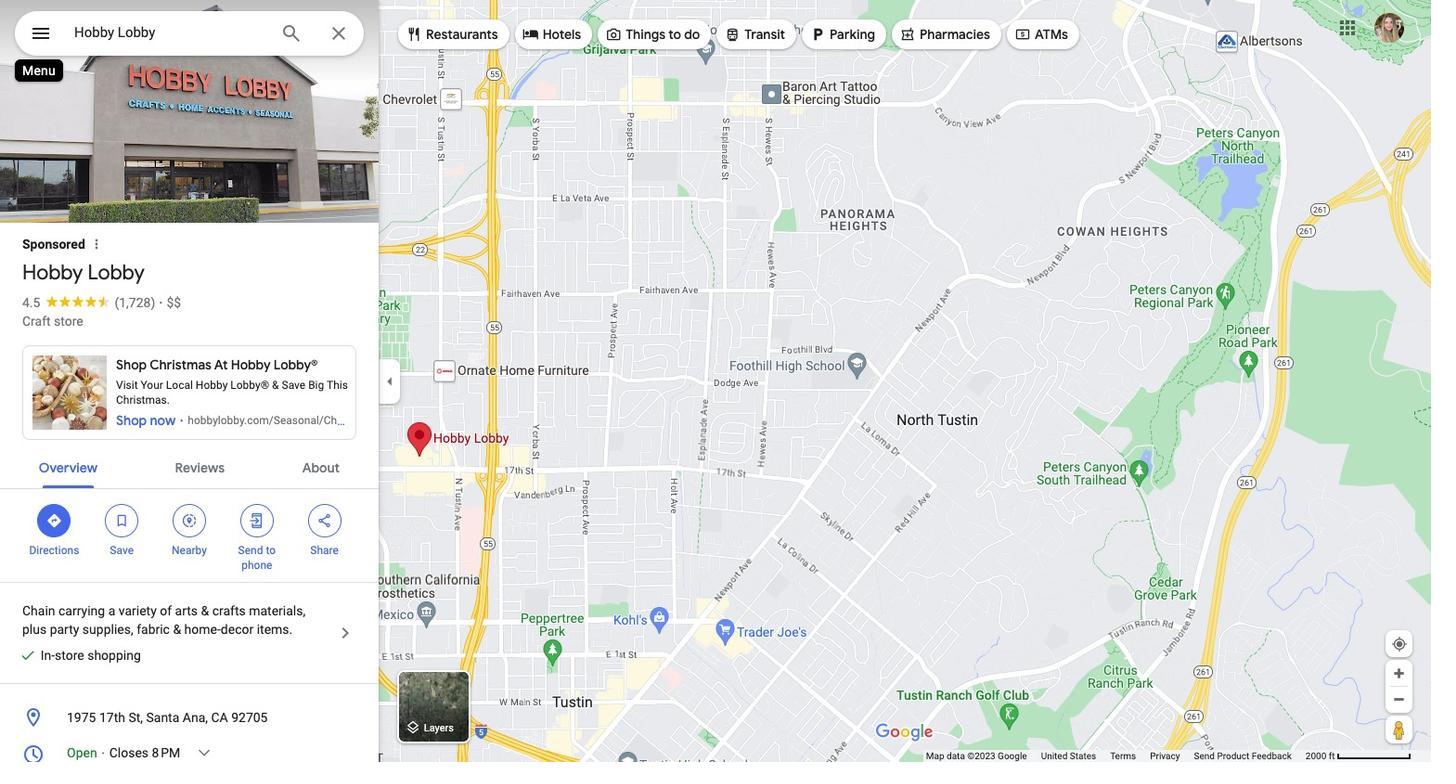 Task type: locate. For each thing, give the bounding box(es) containing it.
atms
[[1035, 26, 1068, 43]]

google maps element
[[0, 0, 1431, 762]]

photos
[[76, 184, 122, 201]]

plus
[[22, 621, 47, 636]]

information for hobby lobby region
[[0, 698, 379, 762]]

1 horizontal spatial &
[[201, 603, 209, 618]]

in-store shopping
[[41, 647, 141, 662]]

footer containing map data ©2023 google
[[926, 750, 1306, 762]]

2 shop from the top
[[116, 412, 147, 428]]

0 vertical spatial lobby®
[[274, 356, 318, 373]]

save down 
[[110, 543, 134, 556]]

product
[[1217, 751, 1250, 761]]

hobby down at
[[196, 378, 228, 391]]

chain carrying a variety of arts & crafts materials, plus party supplies, fabric & home-decor items.
[[22, 603, 306, 636]]

17th
[[99, 710, 125, 724]]

this
[[327, 378, 348, 391]]

1,728 reviews element
[[115, 295, 155, 310]]

collapse side panel image
[[380, 371, 400, 391]]


[[522, 24, 539, 44]]

0 vertical spatial to
[[669, 26, 681, 43]]

1 vertical spatial store
[[55, 647, 84, 662]]

shop up "visit"
[[116, 356, 147, 373]]

directions
[[29, 543, 79, 556]]

0 horizontal spatial save
[[110, 543, 134, 556]]

share
[[310, 543, 339, 556]]

0 vertical spatial save
[[282, 378, 306, 391]]

open
[[67, 745, 97, 760]]

·
[[159, 295, 163, 310]]

save left big
[[282, 378, 306, 391]]

arts
[[175, 603, 198, 618]]

0 horizontal spatial hobby
[[22, 259, 83, 285]]

united
[[1041, 751, 1068, 761]]

to left do
[[669, 26, 681, 43]]

now
[[150, 412, 176, 428]]


[[46, 510, 63, 530]]

ca
[[211, 710, 228, 724]]

items.
[[257, 621, 293, 636]]

 parking
[[809, 24, 875, 44]]

1 shop from the top
[[116, 356, 147, 373]]

craft store
[[22, 313, 83, 328]]

©2023
[[967, 751, 996, 761]]

shop now
[[116, 412, 176, 428]]

sponsored element
[[22, 237, 356, 259]]

lobby®
[[274, 356, 318, 373], [230, 378, 269, 391]]

lobby
[[88, 259, 145, 285]]

2 vertical spatial &
[[173, 621, 181, 636]]

transit
[[745, 26, 785, 43]]

& up hobbylobby.com/seasonal/christmas
[[272, 378, 279, 391]]

do
[[684, 26, 700, 43]]

719 photos
[[47, 184, 122, 201]]

0 vertical spatial hobby
[[22, 259, 83, 285]]

2 horizontal spatial &
[[272, 378, 279, 391]]

1 vertical spatial &
[[201, 603, 209, 618]]

None field
[[74, 21, 265, 44]]

send
[[238, 543, 263, 556], [1194, 751, 1215, 761]]

 things to do
[[605, 24, 700, 44]]

1 vertical spatial to
[[266, 543, 276, 556]]

tab list containing overview
[[0, 443, 379, 488]]

hotels
[[543, 26, 581, 43]]

0 horizontal spatial &
[[173, 621, 181, 636]]

send for send product feedback
[[1194, 751, 1215, 761]]


[[30, 20, 52, 46]]

send inside button
[[1194, 751, 1215, 761]]

footer inside 'google maps' element
[[926, 750, 1306, 762]]

show street view coverage image
[[1386, 716, 1413, 743]]

about
[[302, 459, 340, 476]]

shop
[[116, 356, 147, 373], [116, 412, 147, 428]]

hobby lobby
[[22, 259, 145, 285]]

1 horizontal spatial send
[[1194, 751, 1215, 761]]

lobby® up hobbylobby.com/seasonal/christmas
[[230, 378, 269, 391]]

hobby down sponsored
[[22, 259, 83, 285]]

0 vertical spatial &
[[272, 378, 279, 391]]

store
[[54, 313, 83, 328], [55, 647, 84, 662]]

terms button
[[1110, 750, 1136, 762]]

1 vertical spatial send
[[1194, 751, 1215, 761]]

footer
[[926, 750, 1306, 762]]


[[605, 24, 622, 44]]

1 vertical spatial shop
[[116, 412, 147, 428]]

craft
[[22, 313, 51, 328]]

send left product
[[1194, 751, 1215, 761]]

hobbylobby.com/seasonal/christmas
[[188, 414, 375, 427]]

zoom out image
[[1392, 692, 1406, 706]]

shop down christmas.
[[116, 412, 147, 428]]

terms
[[1110, 751, 1136, 761]]

shop inside shop christmas at hobby lobby® visit your local hobby lobby® & save big this christmas.
[[116, 356, 147, 373]]

0 vertical spatial shop
[[116, 356, 147, 373]]

of
[[160, 603, 172, 618]]

has in-store shopping group
[[11, 646, 141, 664]]

2000 ft button
[[1306, 751, 1412, 761]]

send for send to phone
[[238, 543, 263, 556]]

privacy button
[[1150, 750, 1180, 762]]

store inside button
[[54, 313, 83, 328]]

0 vertical spatial store
[[54, 313, 83, 328]]

store down party at left bottom
[[55, 647, 84, 662]]

price: moderate element
[[167, 295, 181, 310]]

0 horizontal spatial lobby®
[[230, 378, 269, 391]]

· $$
[[159, 295, 181, 310]]

1 horizontal spatial to
[[669, 26, 681, 43]]

layers
[[424, 722, 454, 734]]

home-
[[184, 621, 221, 636]]

send to phone
[[238, 543, 276, 571]]

 button
[[15, 11, 67, 59]]

store inside group
[[55, 647, 84, 662]]

hobby right at
[[231, 356, 271, 373]]

1 horizontal spatial save
[[282, 378, 306, 391]]

0 vertical spatial send
[[238, 543, 263, 556]]

to up the phone
[[266, 543, 276, 556]]

0 horizontal spatial to
[[266, 543, 276, 556]]


[[249, 510, 265, 530]]

map data ©2023 google
[[926, 751, 1027, 761]]

store down 4.5 stars image
[[54, 313, 83, 328]]

show open hours for the week image
[[196, 744, 213, 761]]

2 horizontal spatial hobby
[[231, 356, 271, 373]]

shop for shop christmas at hobby lobby® visit your local hobby lobby® & save big this christmas.
[[116, 356, 147, 373]]

lobby® up big
[[274, 356, 318, 373]]

1 vertical spatial hobby
[[231, 356, 271, 373]]

tab list
[[0, 443, 379, 488]]

shopping
[[87, 647, 141, 662]]

⋅
[[100, 745, 106, 760]]

0 horizontal spatial send
[[238, 543, 263, 556]]

& right arts
[[201, 603, 209, 618]]

christmas.
[[116, 393, 170, 406]]

send up the phone
[[238, 543, 263, 556]]


[[316, 510, 333, 530]]

 search field
[[15, 11, 379, 59]]


[[809, 24, 826, 44]]

& down arts
[[173, 621, 181, 636]]

send inside send to phone
[[238, 543, 263, 556]]

data
[[947, 751, 965, 761]]

save inside actions for hobby lobby region
[[110, 543, 134, 556]]

1 vertical spatial save
[[110, 543, 134, 556]]

to inside  things to do
[[669, 26, 681, 43]]

local
[[166, 378, 193, 391]]

2 vertical spatial hobby
[[196, 378, 228, 391]]

shop for shop now
[[116, 412, 147, 428]]


[[405, 717, 421, 738]]

a
[[108, 603, 115, 618]]

christmas
[[150, 356, 212, 373]]

phone
[[242, 558, 272, 571]]



Task type: describe. For each thing, give the bounding box(es) containing it.
tab list inside hobby lobby main content
[[0, 443, 379, 488]]

1 vertical spatial lobby®
[[230, 378, 269, 391]]

1975
[[67, 710, 96, 724]]


[[113, 510, 130, 530]]

variety
[[119, 603, 157, 618]]

parking
[[830, 26, 875, 43]]

visit
[[116, 378, 138, 391]]

materials,
[[249, 603, 306, 618]]

719
[[47, 184, 72, 201]]

1975 17th st, santa ana, ca 92705
[[67, 710, 268, 724]]

overview
[[39, 459, 97, 476]]

closes
[[109, 745, 149, 760]]

$$
[[167, 295, 181, 310]]

store for in-
[[55, 647, 84, 662]]

things
[[626, 26, 666, 43]]

4.5
[[22, 295, 40, 310]]

store for craft
[[54, 313, 83, 328]]

 atms
[[1014, 24, 1068, 44]]

fabric
[[137, 621, 170, 636]]

decor
[[221, 621, 254, 636]]

united states button
[[1041, 750, 1096, 762]]

2000
[[1306, 751, 1327, 761]]

google account: michelle dermenjian  
(michelle.dermenjian@adept.ai) image
[[1375, 13, 1404, 42]]

 layers
[[405, 717, 454, 738]]

reviews
[[175, 459, 225, 476]]

states
[[1070, 751, 1096, 761]]

carrying
[[58, 603, 105, 618]]

about button
[[287, 443, 355, 488]]

shop christmas at hobby lobby® visit your local hobby lobby® & save big this christmas.
[[116, 356, 348, 406]]

send product feedback
[[1194, 751, 1292, 761]]

1975 17th st, santa ana, ca 92705 button
[[0, 698, 379, 736]]

party
[[50, 621, 79, 636]]

 hotels
[[522, 24, 581, 44]]

feedback
[[1252, 751, 1292, 761]]

craft store button
[[22, 311, 83, 330]]

overview button
[[24, 443, 112, 488]]

map
[[926, 751, 944, 761]]

4.5 stars image
[[40, 295, 115, 307]]

photo of hobby lobby image
[[0, 0, 387, 223]]

none field inside hobby lobby field
[[74, 21, 265, 44]]

& inside shop christmas at hobby lobby® visit your local hobby lobby® & save big this christmas.
[[272, 378, 279, 391]]


[[899, 24, 916, 44]]

1 horizontal spatial lobby®
[[274, 356, 318, 373]]

ft
[[1329, 751, 1335, 761]]

pharmacies
[[920, 26, 990, 43]]

zoom in image
[[1392, 666, 1406, 680]]

save inside shop christmas at hobby lobby® visit your local hobby lobby® & save big this christmas.
[[282, 378, 306, 391]]

1 horizontal spatial hobby
[[196, 378, 228, 391]]

privacy
[[1150, 751, 1180, 761]]

 transit
[[724, 24, 785, 44]]


[[181, 510, 198, 530]]

big
[[308, 378, 324, 391]]

send product feedback button
[[1194, 750, 1292, 762]]

2000 ft
[[1306, 751, 1335, 761]]

 restaurants
[[406, 24, 498, 44]]


[[724, 24, 741, 44]]


[[1014, 24, 1031, 44]]

google
[[998, 751, 1027, 761]]

hours image
[[22, 743, 45, 762]]

Hobby Lobby field
[[15, 11, 364, 56]]

in-
[[41, 647, 55, 662]]

show your location image
[[1391, 636, 1408, 652]]

92705
[[231, 710, 268, 724]]

your
[[141, 378, 163, 391]]

restaurants
[[426, 26, 498, 43]]


[[406, 24, 422, 44]]

supplies,
[[82, 621, 133, 636]]

actions for hobby lobby region
[[0, 489, 379, 582]]

 pharmacies
[[899, 24, 990, 44]]

(1,728)
[[115, 295, 155, 310]]

santa
[[146, 710, 179, 724]]

open ⋅ closes 8 pm
[[67, 745, 180, 760]]

united states
[[1041, 751, 1096, 761]]

to inside send to phone
[[266, 543, 276, 556]]

chain
[[22, 603, 55, 618]]

at
[[214, 356, 228, 373]]

st,
[[128, 710, 143, 724]]

nearby
[[172, 543, 207, 556]]

reviews button
[[160, 443, 239, 488]]

hobby lobby main content
[[0, 0, 387, 762]]

719 photos button
[[14, 176, 129, 209]]



Task type: vqa. For each thing, say whether or not it's contained in the screenshot.
Christmas.
yes



